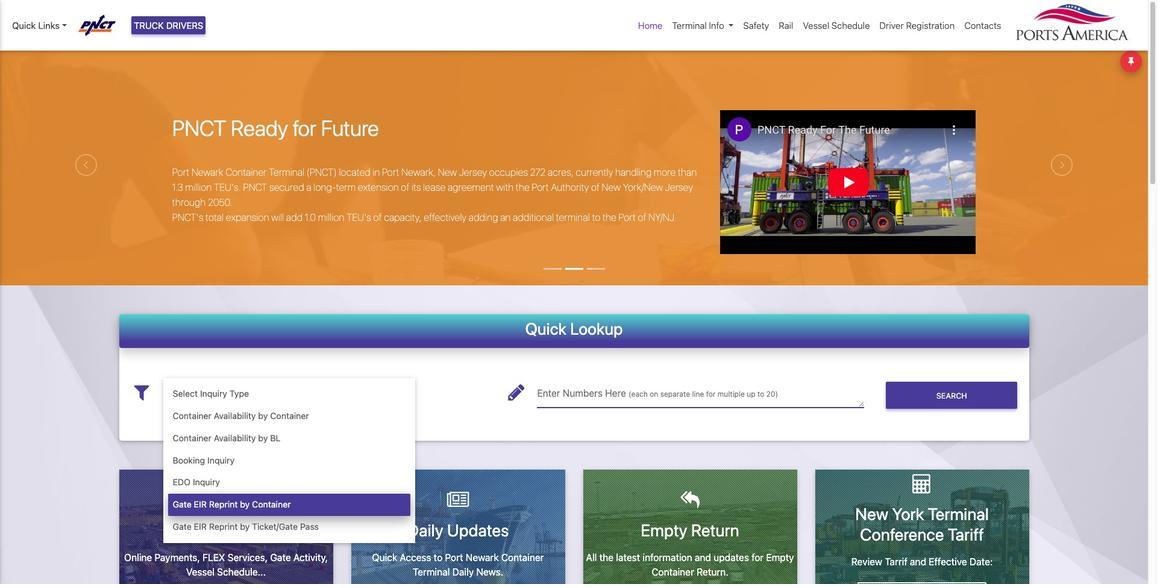 Task type: describe. For each thing, give the bounding box(es) containing it.
1 horizontal spatial jersey
[[666, 182, 693, 193]]

tariff
[[948, 525, 985, 545]]

of left ny/nj.
[[638, 212, 647, 223]]

container availability by bl
[[173, 433, 281, 444]]

booking inquiry
[[173, 456, 235, 466]]

payments,
[[155, 553, 200, 564]]

all
[[586, 553, 597, 564]]

review tarrif and effective date:
[[852, 557, 993, 568]]

on
[[650, 390, 659, 399]]

▼
[[410, 389, 416, 398]]

container down select
[[173, 411, 212, 422]]

container inside all the latest information and updates for empty container return.
[[652, 567, 695, 578]]

terminal inside the port newark container terminal (pnct) located in port newark, new jersey occupies 272 acres, currently handling more than 1.3 million teu's.                                 pnct secured a long-term extension of its lease agreement with the port authority of new york/new jersey through 2050. pnct's total expansion will add 1.0 million teu's of capacity,                                 effectively adding an additional terminal to the port of ny/nj.
[[269, 167, 305, 178]]

0 horizontal spatial pnct
[[172, 115, 226, 141]]

links
[[38, 20, 60, 31]]

handling
[[616, 167, 652, 178]]

daily inside quick access to port newark container terminal daily news.
[[453, 567, 474, 578]]

than
[[678, 167, 697, 178]]

port right in
[[382, 167, 399, 178]]

availability for bl
[[214, 433, 256, 444]]

daily updates
[[407, 521, 509, 541]]

vessel schedule
[[803, 20, 870, 31]]

vessel schedule link
[[799, 14, 875, 37]]

0 vertical spatial million
[[185, 182, 212, 193]]

contacts
[[965, 20, 1002, 31]]

vessel inside online payments, flex services, gate activity, vessel schedule...
[[186, 567, 215, 578]]

pnct ready for future
[[172, 115, 379, 141]]

container up bl
[[270, 411, 309, 422]]

gate inside online payments, flex services, gate activity, vessel schedule...
[[270, 553, 291, 564]]

in
[[373, 167, 380, 178]]

info
[[709, 20, 725, 31]]

0 vertical spatial for
[[293, 115, 317, 141]]

effectively
[[424, 212, 467, 223]]

activity,
[[294, 553, 328, 564]]

home
[[639, 20, 663, 31]]

numbers
[[563, 388, 603, 399]]

pnct ready for future image
[[0, 44, 1149, 353]]

newark,
[[402, 167, 436, 178]]

will
[[271, 212, 284, 223]]

quick for quick lookup
[[526, 319, 567, 339]]

online payments, flex services, gate activity, vessel schedule...
[[124, 553, 328, 578]]

quick access to port newark container terminal daily news.
[[372, 553, 544, 578]]

home link
[[634, 14, 668, 37]]

select inquiry type
[[173, 389, 249, 399]]

container inside quick access to port newark container terminal daily news.
[[502, 553, 544, 564]]

newark inside quick access to port newark container terminal daily news.
[[466, 553, 499, 564]]

total
[[206, 212, 224, 223]]

web
[[204, 521, 238, 541]]

add
[[286, 212, 303, 223]]

tarrif
[[885, 557, 908, 568]]

more
[[654, 167, 676, 178]]

services,
[[228, 553, 268, 564]]

search
[[937, 392, 968, 401]]

through
[[172, 197, 206, 208]]

container up ticket/gate
[[252, 500, 291, 510]]

20)
[[767, 390, 779, 399]]

teu's.
[[214, 182, 241, 193]]

1 vertical spatial million
[[318, 212, 345, 223]]

eir for gate eir reprint by container
[[194, 500, 207, 510]]

teu's
[[347, 212, 371, 223]]

ticket/gate
[[252, 522, 298, 532]]

bl
[[270, 433, 281, 444]]

enter
[[537, 388, 561, 399]]

type
[[230, 389, 249, 399]]

return
[[692, 521, 740, 541]]

to inside the port newark container terminal (pnct) located in port newark, new jersey occupies 272 acres, currently handling more than 1.3 million teu's.                                 pnct secured a long-term extension of its lease agreement with the port authority of new york/new jersey through 2050. pnct's total expansion will add 1.0 million teu's of capacity,                                 effectively adding an additional terminal to the port of ny/nj.
[[592, 212, 601, 223]]

additional
[[513, 212, 554, 223]]

quick lookup
[[526, 319, 623, 339]]

currently
[[576, 167, 613, 178]]

term
[[336, 182, 356, 193]]

gate for gate eir reprint by ticket/gate pass
[[173, 522, 192, 532]]

of left its
[[401, 182, 410, 193]]

safety link
[[739, 14, 774, 37]]

terminal
[[556, 212, 590, 223]]

truck drivers link
[[131, 16, 206, 35]]

newark inside the port newark container terminal (pnct) located in port newark, new jersey occupies 272 acres, currently handling more than 1.3 million teu's.                                 pnct secured a long-term extension of its lease agreement with the port authority of new york/new jersey through 2050. pnct's total expansion will add 1.0 million teu's of capacity,                                 effectively adding an additional terminal to the port of ny/nj.
[[192, 167, 224, 178]]

the inside all the latest information and updates for empty container return.
[[600, 553, 614, 564]]

lease
[[423, 182, 446, 193]]

of down currently
[[591, 182, 600, 193]]

port newark container terminal (pnct) located in port newark, new jersey occupies 272 acres, currently handling more than 1.3 million teu's.                                 pnct secured a long-term extension of its lease agreement with the port authority of new york/new jersey through 2050. pnct's total expansion will add 1.0 million teu's of capacity,                                 effectively adding an additional terminal to the port of ny/nj.
[[172, 167, 697, 223]]

by up container availability by bl on the left bottom of page
[[258, 411, 268, 422]]

driver registration link
[[875, 14, 960, 37]]

0 vertical spatial the
[[516, 182, 530, 193]]

terminal inside "link"
[[673, 20, 707, 31]]

quick links
[[12, 20, 60, 31]]

up
[[747, 390, 756, 399]]

edo
[[173, 478, 191, 488]]

multiple
[[718, 390, 745, 399]]

enter numbers here (each on separate line for multiple up to 20)
[[537, 388, 779, 399]]

effective
[[929, 557, 968, 568]]

access
[[400, 553, 431, 564]]

flex
[[203, 553, 225, 564]]

inquiry for select
[[200, 389, 227, 399]]

0 horizontal spatial empty
[[641, 521, 688, 541]]

booking
[[173, 456, 205, 466]]

select
[[173, 389, 198, 399]]

portal
[[242, 521, 284, 541]]

news.
[[477, 567, 504, 578]]

reprint for container
[[209, 500, 238, 510]]

by up gate eir reprint by ticket/gate pass
[[240, 500, 250, 510]]

truck
[[134, 20, 164, 31]]

by left bl
[[258, 433, 268, 444]]

of right teu's
[[374, 212, 382, 223]]

york/new
[[623, 182, 663, 193]]

drivers
[[166, 20, 203, 31]]

secured
[[269, 182, 304, 193]]

adding
[[469, 212, 498, 223]]



Task type: locate. For each thing, give the bounding box(es) containing it.
quick links link
[[12, 19, 67, 32]]

rail
[[779, 20, 794, 31]]

availability down container availability by container
[[214, 433, 256, 444]]

for inside all the latest information and updates for empty container return.
[[752, 553, 764, 564]]

2 availability from the top
[[214, 433, 256, 444]]

1 vertical spatial empty
[[767, 553, 794, 564]]

to right terminal
[[592, 212, 601, 223]]

2 horizontal spatial quick
[[526, 319, 567, 339]]

located
[[339, 167, 371, 178]]

1 vertical spatial gate
[[173, 522, 192, 532]]

2 horizontal spatial to
[[758, 390, 765, 399]]

new york terminal conference tariff
[[856, 505, 990, 545]]

reprint for ticket/gate
[[209, 522, 238, 532]]

1 vertical spatial for
[[707, 390, 716, 399]]

information
[[643, 553, 693, 564]]

new down currently
[[602, 182, 621, 193]]

None text field
[[163, 379, 416, 408], [537, 379, 865, 408], [163, 379, 416, 408], [537, 379, 865, 408]]

schedule...
[[217, 567, 266, 578]]

2 vertical spatial the
[[600, 553, 614, 564]]

eir down edo inquiry
[[194, 500, 207, 510]]

1 vertical spatial eir
[[194, 522, 207, 532]]

0 vertical spatial reprint
[[209, 500, 238, 510]]

1 vertical spatial new
[[602, 182, 621, 193]]

container up news.
[[502, 553, 544, 564]]

daily left news.
[[453, 567, 474, 578]]

0 vertical spatial newark
[[192, 167, 224, 178]]

a
[[306, 182, 312, 193]]

1 horizontal spatial pnct
[[243, 182, 267, 193]]

1 eir from the top
[[194, 500, 207, 510]]

all the latest information and updates for empty container return.
[[586, 553, 794, 578]]

expansion
[[226, 212, 269, 223]]

gate eir reprint by container
[[173, 500, 291, 510]]

vessel down "flex"
[[186, 567, 215, 578]]

and right tarrif
[[911, 557, 927, 568]]

to inside enter numbers here (each on separate line for multiple up to 20)
[[758, 390, 765, 399]]

to
[[592, 212, 601, 223], [758, 390, 765, 399], [434, 553, 443, 564]]

terminal up the tariff
[[928, 505, 990, 525]]

0 vertical spatial daily
[[407, 521, 444, 541]]

an
[[501, 212, 511, 223]]

0 horizontal spatial new
[[438, 167, 457, 178]]

its
[[412, 182, 421, 193]]

for right line
[[707, 390, 716, 399]]

newark up news.
[[466, 553, 499, 564]]

0 vertical spatial quick
[[12, 20, 36, 31]]

1 horizontal spatial and
[[911, 557, 927, 568]]

container up teu's.
[[226, 167, 267, 178]]

empty up information
[[641, 521, 688, 541]]

terminal down access
[[413, 567, 450, 578]]

1 vertical spatial to
[[758, 390, 765, 399]]

port down york/new
[[619, 212, 636, 223]]

port inside quick access to port newark container terminal daily news.
[[445, 553, 463, 564]]

1 reprint from the top
[[209, 500, 238, 510]]

extension
[[358, 182, 399, 193]]

0 horizontal spatial daily
[[407, 521, 444, 541]]

gate eir reprint by ticket/gate pass
[[173, 522, 319, 532]]

occupies
[[489, 167, 528, 178]]

0 horizontal spatial quick
[[12, 20, 36, 31]]

and inside all the latest information and updates for empty container return.
[[695, 553, 712, 564]]

for right ready
[[293, 115, 317, 141]]

quick left links
[[12, 20, 36, 31]]

and up return.
[[695, 553, 712, 564]]

rail link
[[774, 14, 799, 37]]

lookup
[[570, 319, 623, 339]]

1 vertical spatial availability
[[214, 433, 256, 444]]

pnct inside the port newark container terminal (pnct) located in port newark, new jersey occupies 272 acres, currently handling more than 1.3 million teu's.                                 pnct secured a long-term extension of its lease agreement with the port authority of new york/new jersey through 2050. pnct's total expansion will add 1.0 million teu's of capacity,                                 effectively adding an additional terminal to the port of ny/nj.
[[243, 182, 267, 193]]

newark up teu's.
[[192, 167, 224, 178]]

here
[[606, 388, 627, 399]]

0 horizontal spatial jersey
[[459, 167, 487, 178]]

gate down edo
[[173, 500, 192, 510]]

0 vertical spatial inquiry
[[200, 389, 227, 399]]

quick
[[12, 20, 36, 31], [526, 319, 567, 339], [372, 553, 398, 564]]

1 vertical spatial inquiry
[[208, 456, 235, 466]]

gate for gate eir reprint by container
[[173, 500, 192, 510]]

the right with
[[516, 182, 530, 193]]

1.3
[[172, 182, 183, 193]]

terminal inside quick access to port newark container terminal daily news.
[[413, 567, 450, 578]]

port down 272
[[532, 182, 549, 193]]

terminal left info
[[673, 20, 707, 31]]

terminal
[[673, 20, 707, 31], [269, 167, 305, 178], [928, 505, 990, 525], [413, 567, 450, 578]]

with
[[497, 182, 514, 193]]

1 vertical spatial jersey
[[666, 182, 693, 193]]

1 vertical spatial daily
[[453, 567, 474, 578]]

vessel
[[803, 20, 830, 31], [186, 567, 215, 578]]

acres,
[[548, 167, 574, 178]]

2 vertical spatial quick
[[372, 553, 398, 564]]

1 horizontal spatial quick
[[372, 553, 398, 564]]

0 vertical spatial new
[[438, 167, 457, 178]]

new up lease
[[438, 167, 457, 178]]

ready
[[231, 115, 288, 141]]

pnct left ready
[[172, 115, 226, 141]]

2 vertical spatial new
[[856, 505, 889, 525]]

quick left access
[[372, 553, 398, 564]]

to right up
[[758, 390, 765, 399]]

to right access
[[434, 553, 443, 564]]

inquiry for booking
[[208, 456, 235, 466]]

quick for quick access to port newark container terminal daily news.
[[372, 553, 398, 564]]

inquiry for edo
[[193, 478, 220, 488]]

0 vertical spatial vessel
[[803, 20, 830, 31]]

for inside enter numbers here (each on separate line for multiple up to 20)
[[707, 390, 716, 399]]

1 vertical spatial vessel
[[186, 567, 215, 578]]

terminal info
[[673, 20, 725, 31]]

conference
[[861, 525, 945, 545]]

return.
[[697, 567, 729, 578]]

gate up payments,
[[173, 522, 192, 532]]

0 vertical spatial gate
[[173, 500, 192, 510]]

new left york
[[856, 505, 889, 525]]

schedule
[[832, 20, 870, 31]]

inquiry left type
[[200, 389, 227, 399]]

availability down type
[[214, 411, 256, 422]]

container down information
[[652, 567, 695, 578]]

0 vertical spatial to
[[592, 212, 601, 223]]

1 vertical spatial the
[[603, 212, 617, 223]]

daily up access
[[407, 521, 444, 541]]

new inside new york terminal conference tariff
[[856, 505, 889, 525]]

1.0
[[305, 212, 316, 223]]

driver
[[880, 20, 904, 31]]

safety
[[744, 20, 770, 31]]

quick for quick links
[[12, 20, 36, 31]]

inquiry down container availability by bl on the left bottom of page
[[208, 456, 235, 466]]

updates
[[447, 521, 509, 541]]

empty
[[641, 521, 688, 541], [767, 553, 794, 564]]

new
[[438, 167, 457, 178], [602, 182, 621, 193], [856, 505, 889, 525]]

vessel right rail
[[803, 20, 830, 31]]

daily
[[407, 521, 444, 541], [453, 567, 474, 578]]

terminal inside new york terminal conference tariff
[[928, 505, 990, 525]]

2 vertical spatial inquiry
[[193, 478, 220, 488]]

inquiry down booking inquiry
[[193, 478, 220, 488]]

separate
[[661, 390, 691, 399]]

ny/nj.
[[649, 212, 677, 223]]

eir up "flex"
[[194, 522, 207, 532]]

future
[[321, 115, 379, 141]]

to inside quick access to port newark container terminal daily news.
[[434, 553, 443, 564]]

1 horizontal spatial newark
[[466, 553, 499, 564]]

1 availability from the top
[[214, 411, 256, 422]]

empty right updates
[[767, 553, 794, 564]]

gate left activity,
[[270, 553, 291, 564]]

the right terminal
[[603, 212, 617, 223]]

0 horizontal spatial vessel
[[186, 567, 215, 578]]

0 horizontal spatial million
[[185, 182, 212, 193]]

quick inside quick access to port newark container terminal daily news.
[[372, 553, 398, 564]]

review
[[852, 557, 883, 568]]

by
[[258, 411, 268, 422], [258, 433, 268, 444], [240, 500, 250, 510], [240, 522, 250, 532]]

the right all
[[600, 553, 614, 564]]

empty inside all the latest information and updates for empty container return.
[[767, 553, 794, 564]]

eir for gate eir reprint by ticket/gate pass
[[194, 522, 207, 532]]

driver registration
[[880, 20, 955, 31]]

(each
[[629, 390, 648, 399]]

container availability by container
[[173, 411, 309, 422]]

2 vertical spatial gate
[[270, 553, 291, 564]]

million
[[185, 182, 212, 193], [318, 212, 345, 223]]

registration
[[907, 20, 955, 31]]

1 horizontal spatial daily
[[453, 567, 474, 578]]

newark
[[192, 167, 224, 178], [466, 553, 499, 564]]

pass
[[300, 522, 319, 532]]

0 vertical spatial eir
[[194, 500, 207, 510]]

0 horizontal spatial to
[[434, 553, 443, 564]]

1 vertical spatial reprint
[[209, 522, 238, 532]]

1 horizontal spatial empty
[[767, 553, 794, 564]]

million up through
[[185, 182, 212, 193]]

search button
[[887, 382, 1018, 410]]

agreement
[[448, 182, 494, 193]]

2 horizontal spatial new
[[856, 505, 889, 525]]

million right 1.0
[[318, 212, 345, 223]]

0 horizontal spatial for
[[293, 115, 317, 141]]

2 vertical spatial to
[[434, 553, 443, 564]]

2 eir from the top
[[194, 522, 207, 532]]

latest
[[616, 553, 641, 564]]

pnct
[[172, 115, 226, 141], [243, 182, 267, 193]]

by right web
[[240, 522, 250, 532]]

1 horizontal spatial vessel
[[803, 20, 830, 31]]

terminal up the secured
[[269, 167, 305, 178]]

for right updates
[[752, 553, 764, 564]]

0 horizontal spatial and
[[695, 553, 712, 564]]

1 horizontal spatial new
[[602, 182, 621, 193]]

and
[[695, 553, 712, 564], [911, 557, 927, 568]]

272
[[530, 167, 546, 178]]

reprint down gate eir reprint by container
[[209, 522, 238, 532]]

0 vertical spatial jersey
[[459, 167, 487, 178]]

1 vertical spatial pnct
[[243, 182, 267, 193]]

york
[[893, 505, 925, 525]]

quick left lookup
[[526, 319, 567, 339]]

0 vertical spatial availability
[[214, 411, 256, 422]]

2 vertical spatial for
[[752, 553, 764, 564]]

jersey up agreement
[[459, 167, 487, 178]]

terminal info link
[[668, 14, 739, 37]]

reprint up web
[[209, 500, 238, 510]]

port up 1.3
[[172, 167, 189, 178]]

container up booking
[[173, 433, 212, 444]]

1 vertical spatial newark
[[466, 553, 499, 564]]

1 vertical spatial quick
[[526, 319, 567, 339]]

2 horizontal spatial for
[[752, 553, 764, 564]]

(pnct)
[[307, 167, 337, 178]]

1 horizontal spatial million
[[318, 212, 345, 223]]

long-
[[314, 182, 336, 193]]

container inside the port newark container terminal (pnct) located in port newark, new jersey occupies 272 acres, currently handling more than 1.3 million teu's.                                 pnct secured a long-term extension of its lease agreement with the port authority of new york/new jersey through 2050. pnct's total expansion will add 1.0 million teu's of capacity,                                 effectively adding an additional terminal to the port of ny/nj.
[[226, 167, 267, 178]]

2 reprint from the top
[[209, 522, 238, 532]]

jersey down than
[[666, 182, 693, 193]]

availability for container
[[214, 411, 256, 422]]

port down daily updates
[[445, 553, 463, 564]]

1 horizontal spatial for
[[707, 390, 716, 399]]

0 horizontal spatial newark
[[192, 167, 224, 178]]

updates
[[714, 553, 750, 564]]

0 vertical spatial pnct
[[172, 115, 226, 141]]

1 horizontal spatial to
[[592, 212, 601, 223]]

line
[[693, 390, 705, 399]]

pnct right teu's.
[[243, 182, 267, 193]]

0 vertical spatial empty
[[641, 521, 688, 541]]



Task type: vqa. For each thing, say whether or not it's contained in the screenshot.
the rightmost be
no



